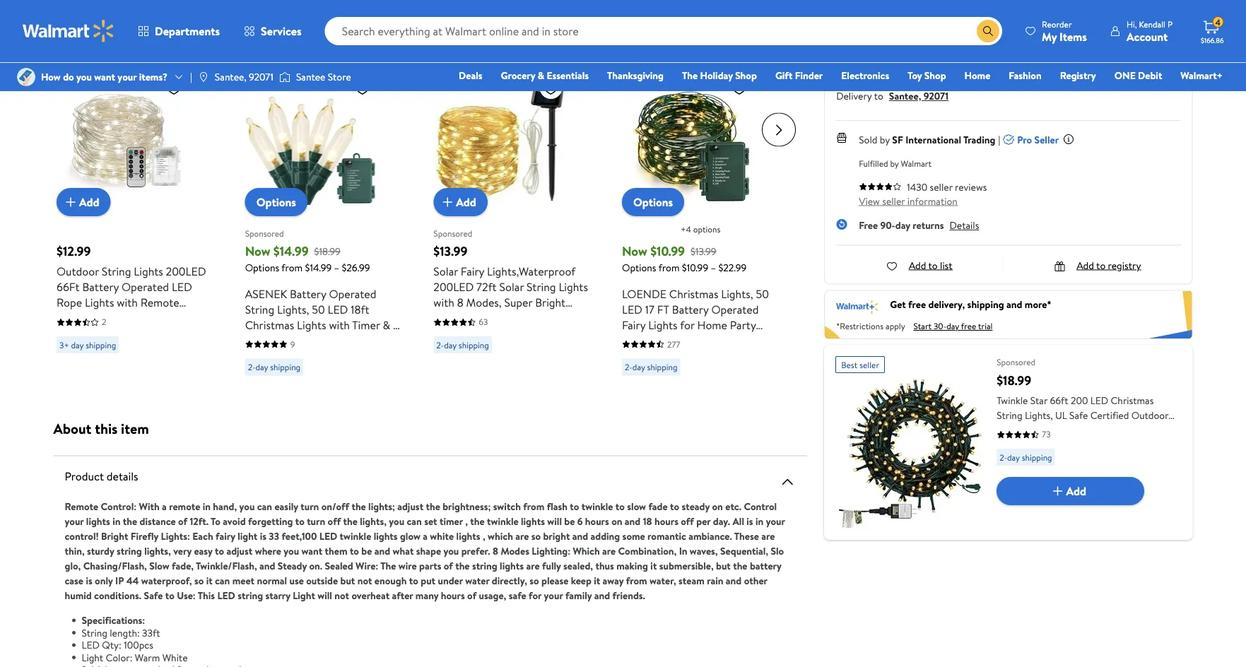 Task type: locate. For each thing, give the bounding box(es) containing it.
asenek battery operated string lights, 50 led 18ft christmas lights with timer & 8 modes for christmas tree wreath party wedding decor, warm white image
[[245, 73, 376, 205]]

1 horizontal spatial be
[[564, 514, 575, 528]]

submersible,
[[659, 559, 714, 573]]

hours down under at bottom left
[[441, 588, 465, 602]]

hours up romantic
[[655, 514, 679, 528]]

1 horizontal spatial bright
[[535, 294, 565, 310]]

lights, down '$22.99'
[[721, 286, 753, 301]]

1 vertical spatial of
[[444, 559, 453, 573]]

0 vertical spatial light
[[293, 588, 315, 602]]

now up loende
[[622, 242, 647, 260]]

 image left how
[[17, 68, 35, 86]]

modes inside remote control: with a remote in hand, you can easily turn on/off the lights; adjust the brightness; switch from flash to twinkle to slow fade to steady on etc. control your lights in the distance of 12ft. to avoid forgetting to turn off the lights, you can set timer , the twinkle lights will be 6 hours on and 18 hours off per day. all is in your control! bright firefly lights: each fairy light is 33 feet,100 led twinkle lights glow a white lights , which are so bright and adding some romantic ambiance. these are thin, sturdy string lights, very easy to adjust where you want them to be and what shape you prefer. 8 modes lighting: which are combination, in waves, sequential, slo glo, chasing/flash, slow fade, twinkle/flash, and steady on. sealed wire: the wire parts of the string lights are fully sealed, thus making it submersible, but the battery case is only ip 44 waterproof, so it can meet normal use outside but not enough to put under water directly, so please keep it away from water, steam rain and other humid conditions. safe to use: this led string starry light will not overheat after many hours of usage, safe for your family and friends.
[[501, 544, 529, 558]]

qty:
[[102, 638, 121, 652]]

for inside the loende christmas lights, 50 led 17 ft battery operated fairy lights for home party garden christmas decoration, 1 pack
[[680, 317, 694, 332]]

of down 'water'
[[467, 588, 477, 602]]

twinkle
[[582, 499, 613, 513], [487, 514, 519, 528], [340, 529, 371, 543]]

0 horizontal spatial add to cart image
[[439, 193, 456, 210]]

2 horizontal spatial battery
[[672, 301, 708, 317]]

delivery inside delivery button
[[1107, 34, 1143, 48]]

by left the sf
[[880, 132, 890, 146]]

options link up the +4
[[622, 188, 684, 216]]

8 right 18ft
[[393, 317, 399, 332]]

this
[[198, 588, 215, 602]]

walmart+ link
[[1174, 68, 1229, 83]]

0 vertical spatial by
[[880, 132, 890, 146]]

0 vertical spatial delivery
[[1107, 34, 1143, 48]]

1 vertical spatial light
[[82, 651, 103, 664]]

1 horizontal spatial 8
[[457, 294, 463, 310]]

and down 6
[[572, 529, 588, 543]]

for inside $12.99 outdoor string lights 200led 66ft battery operated led rope lights with remote indoor timer fairy lights for patio easter christmas party cool white
[[179, 310, 194, 326]]

how do you want your items?
[[41, 70, 168, 84]]

outdoor inside sponsored $13.99 solar fairy lights,waterproof 200led 72ft solar string lights with 8 modes, super bright copper wire solar lights outdoor for tree, patio, garden, party decoration
[[433, 326, 476, 341]]

4 product group from the left
[[622, 45, 779, 381]]

50 left 18ft
[[312, 301, 325, 317]]

will down outside
[[318, 588, 332, 602]]

wire
[[473, 310, 495, 326]]

you up customers
[[136, 2, 158, 22]]

santee, down toy
[[889, 89, 921, 103]]

christmas down ft
[[660, 332, 710, 348]]

2 horizontal spatial sponsored
[[997, 356, 1036, 368]]

santee store
[[296, 70, 351, 84]]

0 horizontal spatial lights,
[[277, 301, 309, 317]]

shop
[[735, 69, 757, 82], [925, 69, 946, 82]]

white inside specifications: string length: 33ft led qty: 100pcs light color: warm white
[[162, 651, 188, 664]]

2 vertical spatial white
[[162, 651, 188, 664]]

steady
[[278, 559, 307, 573]]

1 horizontal spatial with
[[329, 317, 350, 332]]

santee, 92071
[[215, 70, 274, 84]]

$13.99 inside 'now $10.99 $13.99 options from $10.99 – $22.99'
[[690, 244, 716, 258]]

how
[[41, 70, 61, 84]]

light inside remote control: with a remote in hand, you can easily turn on/off the lights; adjust the brightness; switch from flash to twinkle to slow fade to steady on etc. control your lights in the distance of 12ft. to avoid forgetting to turn off the lights, you can set timer , the twinkle lights will be 6 hours on and 18 hours off per day. all is in your control! bright firefly lights: each fairy light is 33 feet,100 led twinkle lights glow a white lights , which are so bright and adding some romantic ambiance. these are thin, sturdy string lights, very easy to adjust where you want them to be and what shape you prefer. 8 modes lighting: which are combination, in waves, sequential, slo glo, chasing/flash, slow fade, twinkle/flash, and steady on. sealed wire: the wire parts of the string lights are fully sealed, thus making it submersible, but the battery case is only ip 44 waterproof, so it can meet normal use outside but not enough to put under water directly, so please keep it away from water, steam rain and other humid conditions. safe to use: this led string starry light will not overheat after many hours of usage, safe for your family and friends.
[[293, 588, 315, 602]]

1 horizontal spatial $13.99
[[690, 244, 716, 258]]

0 horizontal spatial warm
[[135, 651, 160, 664]]

1 horizontal spatial options link
[[622, 188, 684, 216]]

glow
[[400, 529, 421, 543]]

add button inside $18.99 group
[[997, 477, 1145, 505]]

seller for information
[[882, 194, 905, 208]]

lights up prefer.
[[456, 529, 480, 543]]

now inside sponsored now $14.99 $18.99 options from $14.99 – $26.99
[[245, 242, 270, 260]]

sponsored for $18.99
[[997, 356, 1036, 368]]

operated inside $12.99 outdoor string lights 200led 66ft battery operated led rope lights with remote indoor timer fairy lights for patio easter christmas party cool white
[[121, 279, 169, 294]]

of
[[178, 514, 187, 528], [444, 559, 453, 573], [467, 588, 477, 602]]

santee, right add to favorites list, outdoor string lights 200led 66ft battery operated led rope lights with remote indoor timer fairy lights for patio easter christmas party cool white image
[[215, 70, 247, 84]]

1 vertical spatial lights,
[[144, 544, 171, 558]]

lights;
[[368, 499, 395, 513]]

reduced
[[627, 53, 660, 65]]

loende christmas lights, 50 led 17 ft battery operated fairy lights for home party garden christmas decoration, 1 pack image
[[622, 73, 753, 205]]

toy shop
[[908, 69, 946, 82]]

services button
[[232, 14, 314, 48]]

it right keep
[[594, 574, 600, 587]]

0 vertical spatial 92071
[[249, 70, 274, 84]]

items?
[[139, 70, 168, 84]]

home inside the loende christmas lights, 50 led 17 ft battery operated fairy lights for home party garden christmas decoration, 1 pack
[[697, 317, 727, 332]]

1 horizontal spatial ,
[[483, 529, 485, 543]]

add button for $12.99
[[56, 188, 110, 216]]

next slide for similar items you might like list image
[[762, 113, 796, 147]]

battery inside $12.99 outdoor string lights 200led 66ft battery operated led rope lights with remote indoor timer fairy lights for patio easter christmas party cool white
[[82, 279, 119, 294]]

2-day shipping down '73' on the bottom
[[1000, 451, 1052, 463]]

on right based
[[81, 23, 92, 37]]

1 horizontal spatial timer
[[352, 317, 380, 332]]

normal
[[257, 574, 287, 587]]

$14.99
[[273, 242, 308, 260], [305, 260, 331, 274]]

white down 2
[[82, 341, 111, 357]]

delivery down hi,
[[1107, 34, 1143, 48]]

per
[[696, 514, 711, 528]]

1 product group from the left
[[56, 45, 214, 381]]

led inside specifications: string length: 33ft led qty: 100pcs light color: warm white
[[82, 638, 100, 652]]

string left length:
[[82, 626, 107, 640]]

your down please
[[544, 588, 563, 602]]

1 vertical spatial the
[[380, 559, 396, 573]]

international
[[906, 132, 961, 146]]

1 vertical spatial what
[[393, 544, 414, 558]]

0 horizontal spatial on
[[81, 23, 92, 37]]

& inside asenek battery operated string lights, 50 led 18ft christmas lights with timer & 8 modes for christmas tree wreath party wedding decor, warm white
[[382, 317, 390, 332]]

$18.99 inside sponsored $18.99
[[997, 372, 1031, 390]]

2 vertical spatial is
[[86, 574, 92, 587]]

white down the 9
[[276, 363, 305, 379]]

rope
[[56, 294, 82, 310]]

1 horizontal spatial delivery
[[1107, 34, 1143, 48]]

0 vertical spatial |
[[190, 70, 192, 84]]

the up enough
[[380, 559, 396, 573]]

2 horizontal spatial operated
[[711, 301, 758, 317]]

now inside 'now $10.99 $13.99 options from $10.99 – $22.99'
[[622, 242, 647, 260]]

1 vertical spatial but
[[340, 574, 355, 587]]

30-
[[934, 320, 947, 332]]

battery right asenek
[[289, 286, 326, 301]]

to down electronics
[[874, 89, 883, 103]]

it up this on the left
[[206, 574, 213, 587]]

shipping down '73' on the bottom
[[1022, 451, 1052, 463]]

add to cart image
[[62, 193, 79, 210]]

fairy inside sponsored $13.99 solar fairy lights,waterproof 200led 72ft solar string lights with 8 modes, super bright copper wire solar lights outdoor for tree, patio, garden, party decoration
[[460, 263, 484, 279]]

the inside remote control: with a remote in hand, you can easily turn on/off the lights; adjust the brightness; switch from flash to twinkle to slow fade to steady on etc. control your lights in the distance of 12ft. to avoid forgetting to turn off the lights, you can set timer , the twinkle lights will be 6 hours on and 18 hours off per day. all is in your control! bright firefly lights: each fairy light is 33 feet,100 led twinkle lights glow a white lights , which are so bright and adding some romantic ambiance. these are thin, sturdy string lights, very easy to adjust where you want them to be and what shape you prefer. 8 modes lighting: which are combination, in waves, sequential, slo glo, chasing/flash, slow fade, twinkle/flash, and steady on. sealed wire: the wire parts of the string lights are fully sealed, thus making it submersible, but the battery case is only ip 44 waterproof, so it can meet normal use outside but not enough to put under water directly, so please keep it away from water, steam rain and other humid conditions. safe to use: this led string starry light will not overheat after many hours of usage, safe for your family and friends.
[[380, 559, 396, 573]]

product group
[[56, 45, 214, 381], [245, 45, 402, 381], [433, 45, 591, 381], [622, 45, 779, 381]]

day inside get free delivery, shipping and more* banner
[[947, 320, 959, 332]]

2 – from the left
[[710, 260, 716, 274]]

lights
[[86, 514, 110, 528], [521, 514, 545, 528], [374, 529, 398, 543], [456, 529, 480, 543], [500, 559, 524, 573]]

the down the brightness;
[[470, 514, 485, 528]]

$18.99 group
[[824, 345, 1193, 540]]

0 vertical spatial white
[[82, 341, 111, 357]]

0 horizontal spatial twinkle
[[340, 529, 371, 543]]

overheat
[[352, 588, 390, 602]]

family
[[565, 588, 592, 602]]

2- inside $18.99 group
[[1000, 451, 1007, 463]]

and left more*
[[1007, 297, 1022, 311]]

, down the brightness;
[[465, 514, 468, 528]]

with inside asenek battery operated string lights, 50 led 18ft christmas lights with timer & 8 modes for christmas tree wreath party wedding decor, warm white
[[329, 317, 350, 332]]

not down the wire: on the left of page
[[357, 574, 372, 587]]

is right all
[[747, 514, 753, 528]]

*restrictions apply
[[836, 320, 905, 332]]

gift finder
[[775, 69, 823, 82]]

0 vertical spatial on
[[81, 23, 92, 37]]

firefly
[[131, 529, 159, 543]]

1 vertical spatial &
[[382, 317, 390, 332]]

lights up control!
[[86, 514, 110, 528]]

be left 6
[[564, 514, 575, 528]]

options
[[256, 194, 296, 210], [633, 194, 673, 210], [245, 260, 279, 274], [622, 260, 656, 274]]

fulfilled
[[859, 157, 888, 169]]

one
[[1115, 69, 1136, 82]]

– left $26.99
[[334, 260, 339, 274]]

add to favorites list, loende christmas lights, 50 led 17 ft battery operated fairy lights for home party garden christmas decoration, 1 pack image
[[731, 79, 748, 96]]

hand,
[[213, 499, 237, 513]]

will up bright
[[547, 514, 562, 528]]

party inside sponsored $13.99 solar fairy lights,waterproof 200led 72ft solar string lights with 8 modes, super bright copper wire solar lights outdoor for tree, patio, garden, party decoration
[[475, 341, 501, 357]]

solar
[[433, 263, 458, 279], [499, 279, 524, 294], [498, 310, 523, 326]]

string down meet
[[238, 588, 263, 602]]

operated inside the loende christmas lights, 50 led 17 ft battery operated fairy lights for home party garden christmas decoration, 1 pack
[[711, 301, 758, 317]]

easily
[[275, 499, 298, 513]]

now up asenek
[[245, 242, 270, 260]]

0 horizontal spatial lights,
[[144, 544, 171, 558]]

these
[[734, 529, 759, 543]]

led inside the loende christmas lights, 50 led 17 ft battery operated fairy lights for home party garden christmas decoration, 1 pack
[[622, 301, 642, 317]]

from up asenek
[[281, 260, 302, 274]]

delivery down the electronics link at the right top of page
[[836, 89, 872, 103]]

get free delivery, shipping and more* banner
[[824, 290, 1193, 339]]

string up 'patio,'
[[526, 279, 556, 294]]

2 off from the left
[[681, 514, 694, 528]]

0 vertical spatial remote
[[140, 294, 179, 310]]

1 vertical spatial delivery
[[836, 89, 872, 103]]

0 horizontal spatial hours
[[441, 588, 465, 602]]

2 now from the left
[[622, 242, 647, 260]]

home inside home link
[[965, 69, 991, 82]]

0 horizontal spatial want
[[94, 70, 115, 84]]

0 horizontal spatial battery
[[82, 279, 119, 294]]

8 left modes,
[[457, 294, 463, 310]]

0 horizontal spatial free
[[908, 297, 926, 311]]

is
[[747, 514, 753, 528], [260, 529, 267, 543], [86, 574, 92, 587]]

wire
[[399, 559, 417, 573]]

grocery
[[501, 69, 535, 82]]

4.128 stars out of 5, based on 1430 seller reviews element
[[859, 182, 901, 191]]

it down combination,
[[651, 559, 657, 573]]

battery inside the loende christmas lights, 50 led 17 ft battery operated fairy lights for home party garden christmas decoration, 1 pack
[[672, 301, 708, 317]]

details
[[950, 218, 979, 232]]

1 shop from the left
[[735, 69, 757, 82]]

rain
[[707, 574, 724, 587]]

0 vertical spatial add to cart image
[[439, 193, 456, 210]]

sponsored inside sponsored $13.99 solar fairy lights,waterproof 200led 72ft solar string lights with 8 modes, super bright copper wire solar lights outdoor for tree, patio, garden, party decoration
[[433, 227, 472, 239]]

1 vertical spatial adjust
[[226, 544, 253, 558]]

1 horizontal spatial $18.99
[[997, 372, 1031, 390]]

0 horizontal spatial adjust
[[226, 544, 253, 558]]

with inside sponsored $13.99 solar fairy lights,waterproof 200led 72ft solar string lights with 8 modes, super bright copper wire solar lights outdoor for tree, patio, garden, party decoration
[[433, 294, 454, 310]]

sponsored for $13.99
[[433, 227, 472, 239]]

|
[[190, 70, 192, 84], [998, 132, 1000, 146]]

white inside asenek battery operated string lights, 50 led 18ft christmas lights with timer & 8 modes for christmas tree wreath party wedding decor, warm white
[[276, 363, 305, 379]]

0 horizontal spatial $18.99
[[314, 244, 340, 258]]

you inside similar items you might like based on what customers bought
[[136, 2, 158, 22]]

easter
[[84, 326, 115, 341]]

reorder
[[1042, 18, 1072, 30]]

sponsored inside $18.99 group
[[997, 356, 1036, 368]]

view
[[859, 194, 880, 208]]

90-
[[880, 218, 895, 232]]

light left color:
[[82, 651, 103, 664]]

what down items
[[94, 23, 115, 37]]

this
[[95, 418, 118, 438]]

2 product group from the left
[[245, 45, 402, 381]]

lights, up the 9
[[277, 301, 309, 317]]

0 vertical spatial twinkle
[[582, 499, 613, 513]]

1 vertical spatial on
[[712, 499, 723, 513]]

44
[[126, 574, 139, 587]]

1 vertical spatial want
[[301, 544, 323, 558]]

slow
[[149, 559, 169, 573]]

add to cart image
[[439, 193, 456, 210], [1049, 483, 1066, 500]]

what inside remote control: with a remote in hand, you can easily turn on/off the lights; adjust the brightness; switch from flash to twinkle to slow fade to steady on etc. control your lights in the distance of 12ft. to avoid forgetting to turn off the lights, you can set timer , the twinkle lights will be 6 hours on and 18 hours off per day. all is in your control! bright firefly lights: each fairy light is 33 feet,100 led twinkle lights glow a white lights , which are so bright and adding some romantic ambiance. these are thin, sturdy string lights, very easy to adjust where you want them to be and what shape you prefer. 8 modes lighting: which are combination, in waves, sequential, slo glo, chasing/flash, slow fade, twinkle/flash, and steady on. sealed wire: the wire parts of the string lights are fully sealed, thus making it submersible, but the battery case is only ip 44 waterproof, so it can meet normal use outside but not enough to put under water directly, so please keep it away from water, steam rain and other humid conditions. safe to use: this led string starry light will not overheat after many hours of usage, safe for your family and friends.
[[393, 544, 414, 558]]

$13.99 down +4 options
[[690, 244, 716, 258]]

seller down 4.128 stars out of 5, based on 1430 seller reviews element
[[882, 194, 905, 208]]

2 options link from the left
[[622, 188, 684, 216]]

get free delivery, shipping and more*
[[890, 297, 1051, 311]]

92071 down toy shop link
[[924, 89, 949, 103]]

1 vertical spatial not
[[335, 588, 349, 602]]

$14.99 up asenek
[[273, 242, 308, 260]]

sponsored
[[245, 227, 284, 239], [433, 227, 472, 239], [997, 356, 1036, 368]]

1 options link from the left
[[245, 188, 307, 216]]

1 vertical spatial $18.99
[[997, 372, 1031, 390]]

0 horizontal spatial with
[[116, 294, 137, 310]]

light
[[238, 529, 258, 543]]

on
[[81, 23, 92, 37], [712, 499, 723, 513], [612, 514, 622, 528]]

set
[[424, 514, 437, 528]]

0 vertical spatial a
[[162, 499, 167, 513]]

not down outside
[[335, 588, 349, 602]]

only
[[95, 574, 113, 587]]

put
[[421, 574, 435, 587]]

–
[[334, 260, 339, 274], [710, 260, 716, 274]]

shipping up trial at top right
[[967, 297, 1004, 311]]

2-day shipping down garden
[[625, 361, 677, 373]]

1 vertical spatial add to cart image
[[1049, 483, 1066, 500]]

50 inside asenek battery operated string lights, 50 led 18ft christmas lights with timer & 8 modes for christmas tree wreath party wedding decor, warm white
[[312, 301, 325, 317]]

1 horizontal spatial santee,
[[889, 89, 921, 103]]

1 horizontal spatial what
[[393, 544, 414, 558]]

what up wire
[[393, 544, 414, 558]]

cool
[[56, 341, 79, 357]]

but up rain
[[716, 559, 731, 573]]

timer inside $12.99 outdoor string lights 200led 66ft battery operated led rope lights with remote indoor timer fairy lights for patio easter christmas party cool white
[[91, 310, 118, 326]]

1 horizontal spatial warm
[[245, 363, 273, 379]]

2 shop from the left
[[925, 69, 946, 82]]

0 horizontal spatial seller
[[860, 359, 879, 371]]

product details image
[[779, 474, 796, 491]]

seller right 'best' on the bottom right of page
[[860, 359, 879, 371]]

to
[[211, 514, 220, 528]]

0 vertical spatial the
[[682, 69, 698, 82]]

is left only
[[86, 574, 92, 587]]

get
[[890, 297, 906, 311]]

1 vertical spatial string
[[472, 559, 497, 573]]

, left which
[[483, 529, 485, 543]]

0 horizontal spatial of
[[178, 514, 187, 528]]

1 horizontal spatial will
[[547, 514, 562, 528]]

enough
[[375, 574, 407, 587]]

timer up 3+ day shipping
[[91, 310, 118, 326]]

light inside specifications: string length: 33ft led qty: 100pcs light color: warm white
[[82, 651, 103, 664]]

8 inside asenek battery operated string lights, 50 led 18ft christmas lights with timer & 8 modes for christmas tree wreath party wedding decor, warm white
[[393, 317, 399, 332]]

0 horizontal spatial modes
[[245, 332, 277, 348]]

fairy inside the loende christmas lights, 50 led 17 ft battery operated fairy lights for home party garden christmas decoration, 1 pack
[[622, 317, 645, 332]]

off down on/off
[[328, 514, 341, 528]]

seller right 1430
[[930, 180, 953, 194]]

0 horizontal spatial 92071
[[249, 70, 274, 84]]

thanksgiving
[[607, 69, 664, 82]]

party inside $12.99 outdoor string lights 200led 66ft battery operated led rope lights with remote indoor timer fairy lights for patio easter christmas party cool white
[[169, 326, 195, 341]]

add inside $18.99 group
[[1066, 483, 1086, 499]]

lights:
[[161, 529, 190, 543]]

battery right 66ft
[[82, 279, 119, 294]]

1 vertical spatial be
[[361, 544, 372, 558]]

with inside $12.99 outdoor string lights 200led 66ft battery operated led rope lights with remote indoor timer fairy lights for patio easter christmas party cool white
[[116, 294, 137, 310]]

1 vertical spatial white
[[276, 363, 305, 379]]

0 horizontal spatial 50
[[312, 301, 325, 317]]

christmas right 2
[[118, 326, 167, 341]]

1 – from the left
[[334, 260, 339, 274]]

are right which
[[515, 529, 529, 543]]

*restrictions
[[836, 320, 884, 332]]

lights inside the loende christmas lights, 50 led 17 ft battery operated fairy lights for home party garden christmas decoration, 1 pack
[[648, 317, 677, 332]]

white right 100pcs
[[162, 651, 188, 664]]

shop inside the holiday shop link
[[735, 69, 757, 82]]

92071 down clearance
[[249, 70, 274, 84]]

 image
[[17, 68, 35, 86], [279, 70, 290, 84]]

battery
[[82, 279, 119, 294], [289, 286, 326, 301], [672, 301, 708, 317]]

| right "trading"
[[998, 132, 1000, 146]]

are left fully
[[526, 559, 540, 573]]

day inside $18.99 group
[[1007, 451, 1020, 463]]

white inside $12.99 outdoor string lights 200led 66ft battery operated led rope lights with remote indoor timer fairy lights for patio easter christmas party cool white
[[82, 341, 111, 357]]

0 horizontal spatial light
[[82, 651, 103, 664]]

store
[[328, 70, 351, 84]]

free left trial at top right
[[961, 320, 976, 332]]

start 30-day free trial
[[914, 320, 993, 332]]

lighting:
[[532, 544, 571, 558]]

shipping inside $18.99 group
[[1022, 451, 1052, 463]]

christmas inside $12.99 outdoor string lights 200led 66ft battery operated led rope lights with remote indoor timer fairy lights for patio easter christmas party cool white
[[118, 326, 167, 341]]

1 horizontal spatial want
[[301, 544, 323, 558]]

to left slow
[[616, 499, 625, 513]]

free
[[859, 218, 878, 232]]

timer inside asenek battery operated string lights, 50 led 18ft christmas lights with timer & 8 modes for christmas tree wreath party wedding decor, warm white
[[352, 317, 380, 332]]

shipping inside banner
[[967, 297, 1004, 311]]

not
[[357, 574, 372, 587], [335, 588, 349, 602]]

timer up decor,
[[352, 317, 380, 332]]

1 vertical spatial warm
[[135, 651, 160, 664]]

after
[[392, 588, 413, 602]]

1 now from the left
[[245, 242, 270, 260]]

2 horizontal spatial with
[[433, 294, 454, 310]]

price
[[662, 53, 680, 65]]

fairy right 2
[[121, 310, 145, 326]]

$10.99 left '$22.99'
[[682, 260, 708, 274]]

delivery for delivery to santee, 92071
[[836, 89, 872, 103]]

white for asenek
[[276, 363, 305, 379]]

what inside similar items you might like based on what customers bought
[[94, 23, 115, 37]]

walmart image
[[23, 20, 115, 42]]

1 horizontal spatial remote
[[140, 294, 179, 310]]

2 horizontal spatial string
[[472, 559, 497, 573]]

outdoor inside $12.99 outdoor string lights 200led 66ft battery operated led rope lights with remote indoor timer fairy lights for patio easter christmas party cool white
[[56, 263, 99, 279]]

0 vertical spatial $18.99
[[314, 244, 340, 258]]

christmas right the 9
[[297, 332, 346, 348]]

 image
[[198, 71, 209, 83]]

options up sponsored now $14.99 $18.99 options from $14.99 – $26.99
[[256, 194, 296, 210]]

12ft.
[[190, 514, 209, 528]]

off left 'per'
[[681, 514, 694, 528]]

outdoor down $12.99
[[56, 263, 99, 279]]

by
[[880, 132, 890, 146], [890, 157, 899, 169]]

3 product group from the left
[[433, 45, 591, 381]]

0 horizontal spatial options link
[[245, 188, 307, 216]]

1 horizontal spatial is
[[260, 529, 267, 543]]

$22.99
[[718, 260, 746, 274]]

lights,waterproof
[[487, 263, 575, 279]]

1 horizontal spatial  image
[[279, 70, 290, 84]]

options
[[693, 223, 720, 235]]

0 vertical spatial santee,
[[215, 70, 247, 84]]

sponsored inside sponsored now $14.99 $18.99 options from $14.99 – $26.99
[[245, 227, 284, 239]]

1 horizontal spatial add to cart image
[[1049, 483, 1066, 500]]

0 vertical spatial &
[[538, 69, 544, 82]]

battery right ft
[[672, 301, 708, 317]]

0 horizontal spatial not
[[335, 588, 349, 602]]

277
[[667, 338, 680, 350]]

sealed
[[325, 559, 353, 573]]

2 horizontal spatial white
[[276, 363, 305, 379]]

lights up directly,
[[500, 559, 524, 573]]

1 vertical spatial ,
[[483, 529, 485, 543]]

warm inside asenek battery operated string lights, 50 led 18ft christmas lights with timer & 8 modes for christmas tree wreath party wedding decor, warm white
[[245, 363, 273, 379]]

from
[[281, 260, 302, 274], [658, 260, 679, 274], [523, 499, 545, 513], [626, 574, 647, 587]]

keep
[[571, 574, 592, 587]]

add to list
[[909, 258, 953, 272]]

home right ft
[[697, 317, 727, 332]]

on/off
[[321, 499, 349, 513]]

0 horizontal spatial add button
[[56, 188, 110, 216]]

0 horizontal spatial |
[[190, 70, 192, 84]]

pack
[[622, 348, 645, 363]]

and
[[1007, 297, 1022, 311], [625, 514, 641, 528], [572, 529, 588, 543], [374, 544, 390, 558], [259, 559, 275, 573], [726, 574, 742, 587], [594, 588, 610, 602]]

on up adding in the bottom left of the page
[[612, 514, 622, 528]]



Task type: describe. For each thing, give the bounding box(es) containing it.
sold
[[859, 132, 878, 146]]

are down adding in the bottom left of the page
[[602, 544, 616, 558]]

add to registry button
[[1054, 258, 1141, 272]]

0 horizontal spatial will
[[318, 588, 332, 602]]

the up under at bottom left
[[455, 559, 470, 573]]

to up the feet,100
[[295, 514, 305, 528]]

registry
[[1108, 258, 1141, 272]]

0 vertical spatial $14.99
[[273, 242, 308, 260]]

by for sold
[[880, 132, 890, 146]]

to left list
[[929, 258, 938, 272]]

0 vertical spatial of
[[178, 514, 187, 528]]

decoration
[[503, 341, 559, 357]]

modes inside asenek battery operated string lights, 50 led 18ft christmas lights with timer & 8 modes for christmas tree wreath party wedding decor, warm white
[[245, 332, 277, 348]]

2 horizontal spatial it
[[651, 559, 657, 573]]

1 vertical spatial $10.99
[[682, 260, 708, 274]]

easy
[[194, 544, 212, 558]]

the up set
[[426, 499, 440, 513]]

2-day shipping inside $18.99 group
[[1000, 451, 1052, 463]]

to right fade
[[670, 499, 679, 513]]

50 inside the loende christmas lights, 50 led 17 ft battery operated fairy lights for home party garden christmas decoration, 1 pack
[[756, 286, 769, 301]]

200led inside sponsored $13.99 solar fairy lights,waterproof 200led 72ft solar string lights with 8 modes, super bright copper wire solar lights outdoor for tree, patio, garden, party decoration
[[433, 279, 473, 294]]

0 vertical spatial free
[[908, 297, 926, 311]]

solar fairy lights,waterproof 200led 72ft solar string lights with 8 modes, super bright copper wire solar lights outdoor for tree, patio, garden, party decoration image
[[433, 73, 565, 205]]

sponsored for now
[[245, 227, 284, 239]]

lights left glow
[[374, 529, 398, 543]]

decoration,
[[712, 332, 770, 348]]

2 vertical spatial on
[[612, 514, 622, 528]]

add for add to cart image
[[79, 194, 99, 209]]

 image for how do you want your items?
[[17, 68, 35, 86]]

1430 seller reviews
[[907, 180, 987, 194]]

and inside get free delivery, shipping and more* banner
[[1007, 297, 1022, 311]]

bright
[[543, 529, 570, 543]]

1 horizontal spatial not
[[357, 574, 372, 587]]

white
[[430, 529, 454, 543]]

solar right wire
[[498, 310, 523, 326]]

1 horizontal spatial but
[[716, 559, 731, 573]]

delivery for delivery
[[1107, 34, 1143, 48]]

1 vertical spatial turn
[[307, 514, 325, 528]]

$13.99 inside sponsored $13.99 solar fairy lights,waterproof 200led 72ft solar string lights with 8 modes, super bright copper wire solar lights outdoor for tree, patio, garden, party decoration
[[433, 242, 467, 260]]

walmart plus image
[[836, 297, 879, 314]]

the left lights;
[[352, 499, 366, 513]]

in
[[679, 544, 687, 558]]

ft
[[657, 301, 669, 317]]

0 vertical spatial will
[[547, 514, 562, 528]]

search icon image
[[983, 25, 994, 37]]

string inside sponsored $13.99 solar fairy lights,waterproof 200led 72ft solar string lights with 8 modes, super bright copper wire solar lights outdoor for tree, patio, garden, party decoration
[[526, 279, 556, 294]]

so left please
[[530, 574, 539, 587]]

usage,
[[479, 588, 506, 602]]

63
[[478, 316, 488, 328]]

gift
[[775, 69, 793, 82]]

1 horizontal spatial it
[[594, 574, 600, 587]]

you right do
[[76, 70, 92, 84]]

wire:
[[356, 559, 378, 573]]

0 horizontal spatial in
[[112, 514, 120, 528]]

away
[[603, 574, 624, 587]]

shop inside toy shop link
[[925, 69, 946, 82]]

string inside asenek battery operated string lights, 50 led 18ft christmas lights with timer & 8 modes for christmas tree wreath party wedding decor, warm white
[[245, 301, 274, 317]]

product group containing $13.99
[[433, 45, 591, 381]]

prefer.
[[461, 544, 490, 558]]

2 horizontal spatial on
[[712, 499, 723, 513]]

the down control:
[[123, 514, 137, 528]]

0 horizontal spatial ,
[[465, 514, 468, 528]]

1 horizontal spatial free
[[961, 320, 976, 332]]

$12.99 outdoor string lights 200led 66ft battery operated led rope lights with remote indoor timer fairy lights for patio easter christmas party cool white
[[56, 242, 206, 357]]

with
[[139, 499, 160, 513]]

options inside sponsored now $14.99 $18.99 options from $14.99 – $26.99
[[245, 260, 279, 274]]

options link for now
[[622, 188, 684, 216]]

want inside remote control: with a remote in hand, you can easily turn on/off the lights; adjust the brightness; switch from flash to twinkle to slow fade to steady on etc. control your lights in the distance of 12ft. to avoid forgetting to turn off the lights, you can set timer , the twinkle lights will be 6 hours on and 18 hours off per day. all is in your control! bright firefly lights: each fairy light is 33 feet,100 led twinkle lights glow a white lights , which are so bright and adding some romantic ambiance. these are thin, sturdy string lights, very easy to adjust where you want them to be and what shape you prefer. 8 modes lighting: which are combination, in waves, sequential, slo glo, chasing/flash, slow fade, twinkle/flash, and steady on. sealed wire: the wire parts of the string lights are fully sealed, thus making it submersible, but the battery case is only ip 44 waterproof, so it can meet normal use outside but not enough to put under water directly, so please keep it away from water, steam rain and other humid conditions. safe to use: this led string starry light will not overheat after many hours of usage, safe for your family and friends.
[[301, 544, 323, 558]]

1 horizontal spatial can
[[257, 499, 272, 513]]

battery inside asenek battery operated string lights, 50 led 18ft christmas lights with timer & 8 modes for christmas tree wreath party wedding decor, warm white
[[289, 286, 326, 301]]

ip
[[115, 574, 124, 587]]

3+
[[59, 339, 69, 351]]

slow
[[627, 499, 646, 513]]

your down 'control'
[[766, 514, 785, 528]]

2-day shipping down the 9
[[248, 361, 300, 373]]

1 vertical spatial |
[[998, 132, 1000, 146]]

add to cart image inside $18.99 group
[[1049, 483, 1066, 500]]

might
[[162, 2, 198, 22]]

trial
[[978, 320, 993, 332]]

to left put
[[409, 574, 418, 587]]

switch
[[493, 499, 521, 513]]

from down making
[[626, 574, 647, 587]]

1 vertical spatial is
[[260, 529, 267, 543]]

66ft
[[56, 279, 79, 294]]

the down on/off
[[343, 514, 358, 528]]

1 horizontal spatial a
[[423, 529, 428, 543]]

one debit
[[1115, 69, 1162, 82]]

you down white
[[444, 544, 459, 558]]

and up the wire: on the left of page
[[374, 544, 390, 558]]

so left bright
[[531, 529, 541, 543]]

white for $12.99
[[82, 341, 111, 357]]

to right them
[[350, 544, 359, 558]]

lights, inside asenek battery operated string lights, 50 led 18ft christmas lights with timer & 8 modes for christmas tree wreath party wedding decor, warm white
[[277, 301, 309, 317]]

and left 18
[[625, 514, 641, 528]]

departments
[[155, 23, 220, 39]]

lights up bright
[[521, 514, 545, 528]]

8 inside sponsored $13.99 solar fairy lights,waterproof 200led 72ft solar string lights with 8 modes, super bright copper wire solar lights outdoor for tree, patio, garden, party decoration
[[457, 294, 463, 310]]

reduced price
[[627, 53, 680, 65]]

2 vertical spatial twinkle
[[340, 529, 371, 543]]

items
[[99, 2, 133, 22]]

some
[[622, 529, 645, 543]]

add to list button
[[886, 258, 953, 272]]

asenek
[[245, 286, 287, 301]]

from inside 'now $10.99 $13.99 options from $10.99 – $22.99'
[[658, 260, 679, 274]]

warm inside specifications: string length: 33ft led qty: 100pcs light color: warm white
[[135, 651, 160, 664]]

intent image for delivery image
[[1114, 11, 1137, 34]]

control:
[[101, 499, 137, 513]]

under
[[438, 574, 463, 587]]

for inside asenek battery operated string lights, 50 led 18ft christmas lights with timer & 8 modes for christmas tree wreath party wedding decor, warm white
[[280, 332, 294, 348]]

200led inside $12.99 outdoor string lights 200led 66ft battery operated led rope lights with remote indoor timer fairy lights for patio easter christmas party cool white
[[165, 263, 206, 279]]

with for $13.99
[[433, 294, 454, 310]]

led inside asenek battery operated string lights, 50 led 18ft christmas lights with timer & 8 modes for christmas tree wreath party wedding decor, warm white
[[327, 301, 348, 317]]

brightness;
[[443, 499, 491, 513]]

add for add to cart icon within $18.99 group
[[1066, 483, 1086, 499]]

and down away at the bottom of page
[[594, 588, 610, 602]]

Search search field
[[325, 17, 1002, 45]]

are up slo
[[761, 529, 775, 543]]

seller
[[1035, 132, 1059, 146]]

romantic
[[648, 529, 686, 543]]

and right rain
[[726, 574, 742, 587]]

seller for reviews
[[930, 180, 953, 194]]

product
[[65, 469, 104, 484]]

deals link
[[452, 68, 489, 83]]

18ft
[[350, 301, 369, 317]]

1 horizontal spatial twinkle
[[487, 514, 519, 528]]

walmart+
[[1181, 69, 1223, 82]]

lights inside asenek battery operated string lights, 50 led 18ft christmas lights with timer & 8 modes for christmas tree wreath party wedding decor, warm white
[[297, 317, 326, 332]]

2 horizontal spatial hours
[[655, 514, 679, 528]]

departments button
[[126, 14, 232, 48]]

trading
[[964, 132, 996, 146]]

2 vertical spatial of
[[467, 588, 477, 602]]

 image for santee store
[[279, 70, 290, 84]]

details
[[107, 469, 138, 484]]

$18.99 inside sponsored now $14.99 $18.99 options from $14.99 – $26.99
[[314, 244, 340, 258]]

to down waterproof, on the left of the page
[[165, 588, 174, 602]]

string inside specifications: string length: 33ft led qty: 100pcs light color: warm white
[[82, 626, 107, 640]]

0 horizontal spatial be
[[361, 544, 372, 558]]

add to favorites list, outdoor string lights 200led 66ft battery operated led rope lights with remote indoor timer fairy lights for patio easter christmas party cool white image
[[165, 79, 182, 96]]

solar left 72ft
[[433, 263, 458, 279]]

1 vertical spatial $14.99
[[305, 260, 331, 274]]

christmas up the 9
[[245, 317, 294, 332]]

1 vertical spatial can
[[407, 514, 422, 528]]

– inside 'now $10.99 $13.99 options from $10.99 – $22.99'
[[710, 260, 716, 274]]

you up the steady
[[284, 544, 299, 558]]

with for battery
[[329, 317, 350, 332]]

toy shop link
[[901, 68, 953, 83]]

lights, inside the loende christmas lights, 50 led 17 ft battery operated fairy lights for home party garden christmas decoration, 1 pack
[[721, 286, 753, 301]]

registry link
[[1054, 68, 1103, 83]]

0 vertical spatial adjust
[[397, 499, 424, 513]]

outside
[[306, 574, 338, 587]]

options link for sponsored
[[245, 188, 307, 216]]

solar right 72ft
[[499, 279, 524, 294]]

Walmart Site-Wide search field
[[325, 17, 1002, 45]]

party inside the loende christmas lights, 50 led 17 ft battery operated fairy lights for home party garden christmas decoration, 1 pack
[[730, 317, 756, 332]]

pro seller info image
[[1063, 134, 1075, 145]]

1 off from the left
[[328, 514, 341, 528]]

loende christmas lights, 50 led 17 ft battery operated fairy lights for home party garden christmas decoration, 1 pack
[[622, 286, 777, 363]]

to down fairy
[[215, 544, 224, 558]]

2 vertical spatial string
[[238, 588, 263, 602]]

your up control!
[[65, 514, 84, 528]]

essentials
[[547, 69, 589, 82]]

the down sequential, in the right of the page
[[733, 559, 748, 573]]

sponsored $18.99
[[997, 356, 1036, 390]]

electronics
[[841, 69, 889, 82]]

you up avoid
[[239, 499, 255, 513]]

shipping down 63
[[458, 339, 489, 351]]

bright inside remote control: with a remote in hand, you can easily turn on/off the lights; adjust the brightness; switch from flash to twinkle to slow fade to steady on etc. control your lights in the distance of 12ft. to avoid forgetting to turn off the lights, you can set timer , the twinkle lights will be 6 hours on and 18 hours off per day. all is in your control! bright firefly lights: each fairy light is 33 feet,100 led twinkle lights glow a white lights , which are so bright and adding some romantic ambiance. these are thin, sturdy string lights, very easy to adjust where you want them to be and what shape you prefer. 8 modes lighting: which are combination, in waves, sequential, slo glo, chasing/flash, slow fade, twinkle/flash, and steady on. sealed wire: the wire parts of the string lights are fully sealed, thus making it submersible, but the battery case is only ip 44 waterproof, so it can meet normal use outside but not enough to put under water directly, so please keep it away from water, steam rain and other humid conditions. safe to use: this led string starry light will not overheat after many hours of usage, safe for your family and friends.
[[101, 529, 128, 543]]

intent image for shipping image
[[881, 11, 903, 34]]

$12.99
[[56, 242, 90, 260]]

twinkle star 66ft 200 led christmas string lights, ul safe certified outdoor fairy lights plug in, expandable green wire clear bulbs mini lights 8 modes, xmas tree wedding party decoration, warm white image
[[836, 379, 986, 529]]

add for left add to cart icon
[[456, 194, 476, 209]]

add to favorites list, asenek battery operated string lights, 50 led 18ft christmas lights with timer & 8 modes for christmas tree wreath party wedding decor, warm white image
[[354, 79, 371, 96]]

super
[[504, 294, 532, 310]]

toy
[[908, 69, 922, 82]]

product group containing now $14.99
[[245, 45, 402, 381]]

specifications: string length: 33ft led qty: 100pcs light color: warm white
[[82, 614, 188, 664]]

pro seller
[[1017, 132, 1059, 146]]

0 horizontal spatial is
[[86, 574, 92, 587]]

meet
[[232, 574, 255, 587]]

sponsored now $14.99 $18.99 options from $14.99 – $26.99
[[245, 227, 370, 274]]

fairy inside $12.99 outdoor string lights 200led 66ft battery operated led rope lights with remote indoor timer fairy lights for patio easter christmas party cool white
[[121, 310, 145, 326]]

– inside sponsored now $14.99 $18.99 options from $14.99 – $26.99
[[334, 260, 339, 274]]

timer
[[440, 514, 463, 528]]

options inside 'now $10.99 $13.99 options from $10.99 – $22.99'
[[622, 260, 656, 274]]

for inside remote control: with a remote in hand, you can easily turn on/off the lights; adjust the brightness; switch from flash to twinkle to slow fade to steady on etc. control your lights in the distance of 12ft. to avoid forgetting to turn off the lights, you can set timer , the twinkle lights will be 6 hours on and 18 hours off per day. all is in your control! bright firefly lights: each fairy light is 33 feet,100 led twinkle lights glow a white lights , which are so bright and adding some romantic ambiance. these are thin, sturdy string lights, very easy to adjust where you want them to be and what shape you prefer. 8 modes lighting: which are combination, in waves, sequential, slo glo, chasing/flash, slow fade, twinkle/flash, and steady on. sealed wire: the wire parts of the string lights are fully sealed, thus making it submersible, but the battery case is only ip 44 waterproof, so it can meet normal use outside but not enough to put under water directly, so please keep it away from water, steam rain and other humid conditions. safe to use: this led string starry light will not overheat after many hours of usage, safe for your family and friends.
[[529, 588, 542, 602]]

0 vertical spatial string
[[117, 544, 142, 558]]

home link
[[958, 68, 997, 83]]

fade,
[[172, 559, 194, 573]]

free 90-day returns details
[[859, 218, 979, 232]]

so up this on the left
[[194, 574, 204, 587]]

directly,
[[492, 574, 527, 587]]

1 horizontal spatial the
[[682, 69, 698, 82]]

you up glow
[[389, 514, 404, 528]]

humid
[[65, 588, 92, 602]]

product group containing $12.99
[[56, 45, 214, 381]]

0 vertical spatial $10.99
[[650, 242, 685, 260]]

fairy
[[216, 529, 235, 543]]

string inside $12.99 outdoor string lights 200led 66ft battery operated led rope lights with remote indoor timer fairy lights for patio easter christmas party cool white
[[101, 263, 131, 279]]

fade
[[649, 499, 668, 513]]

on inside similar items you might like based on what customers bought
[[81, 23, 92, 37]]

2 horizontal spatial in
[[756, 514, 764, 528]]

1 horizontal spatial 92071
[[924, 89, 949, 103]]

operated inside asenek battery operated string lights, 50 led 18ft christmas lights with timer & 8 modes for christmas tree wreath party wedding decor, warm white
[[329, 286, 376, 301]]

2 horizontal spatial twinkle
[[582, 499, 613, 513]]

making
[[617, 559, 648, 573]]

1 horizontal spatial &
[[538, 69, 544, 82]]

from left the flash
[[523, 499, 545, 513]]

led inside $12.99 outdoor string lights 200led 66ft battery operated led rope lights with remote indoor timer fairy lights for patio easter christmas party cool white
[[171, 279, 192, 294]]

intent image for pickup image
[[997, 11, 1020, 34]]

shipping down 2
[[85, 339, 116, 351]]

walmart
[[901, 157, 932, 169]]

party inside asenek battery operated string lights, 50 led 18ft christmas lights with timer & 8 modes for christmas tree wreath party wedding decor, warm white
[[283, 348, 309, 363]]

shipping down the 9
[[270, 361, 300, 373]]

many
[[416, 588, 439, 602]]

1 horizontal spatial of
[[444, 559, 453, 573]]

delivery to santee, 92071
[[836, 89, 949, 103]]

18
[[643, 514, 652, 528]]

8 inside remote control: with a remote in hand, you can easily turn on/off the lights; adjust the brightness; switch from flash to twinkle to slow fade to steady on etc. control your lights in the distance of 12ft. to avoid forgetting to turn off the lights, you can set timer , the twinkle lights will be 6 hours on and 18 hours off per day. all is in your control! bright firefly lights: each fairy light is 33 feet,100 led twinkle lights glow a white lights , which are so bright and adding some romantic ambiance. these are thin, sturdy string lights, very easy to adjust where you want them to be and what shape you prefer. 8 modes lighting: which are combination, in waves, sequential, slo glo, chasing/flash, slow fade, twinkle/flash, and steady on. sealed wire: the wire parts of the string lights are fully sealed, thus making it submersible, but the battery case is only ip 44 waterproof, so it can meet normal use outside but not enough to put under water directly, so please keep it away from water, steam rain and other humid conditions. safe to use: this led string starry light will not overheat after many hours of usage, safe for your family and friends.
[[493, 544, 498, 558]]

the holiday shop link
[[676, 68, 763, 83]]

pro
[[1017, 132, 1032, 146]]

steam
[[679, 574, 705, 587]]

outdoor string lights 200led 66ft battery operated led rope lights with remote indoor timer fairy lights for patio easter christmas party cool white image
[[56, 73, 188, 205]]

from inside sponsored now $14.99 $18.99 options from $14.99 – $26.99
[[281, 260, 302, 274]]

remote inside remote control: with a remote in hand, you can easily turn on/off the lights; adjust the brightness; switch from flash to twinkle to slow fade to steady on etc. control your lights in the distance of 12ft. to avoid forgetting to turn off the lights, you can set timer , the twinkle lights will be 6 hours on and 18 hours off per day. all is in your control! bright firefly lights: each fairy light is 33 feet,100 led twinkle lights glow a white lights , which are so bright and adding some romantic ambiance. these are thin, sturdy string lights, very easy to adjust where you want them to be and what shape you prefer. 8 modes lighting: which are combination, in waves, sequential, slo glo, chasing/flash, slow fade, twinkle/flash, and steady on. sealed wire: the wire parts of the string lights are fully sealed, thus making it submersible, but the battery case is only ip 44 waterproof, so it can meet normal use outside but not enough to put under water directly, so please keep it away from water, steam rain and other humid conditions. safe to use: this led string starry light will not overheat after many hours of usage, safe for your family and friends.
[[65, 499, 98, 513]]

2-day shipping down copper
[[436, 339, 489, 351]]

0 vertical spatial lights,
[[360, 514, 387, 528]]

product group containing now $10.99
[[622, 45, 779, 381]]

options up 'now $10.99 $13.99 options from $10.99 – $22.99'
[[633, 194, 673, 210]]

1 horizontal spatial in
[[203, 499, 211, 513]]

0 horizontal spatial can
[[215, 574, 230, 587]]

christmas down 'now $10.99 $13.99 options from $10.99 – $22.99'
[[669, 286, 718, 301]]

garden
[[622, 332, 658, 348]]

1 vertical spatial santee,
[[889, 89, 921, 103]]

0 vertical spatial is
[[747, 514, 753, 528]]

your left "items?"
[[118, 70, 137, 84]]

1
[[773, 332, 777, 348]]

bright inside sponsored $13.99 solar fairy lights,waterproof 200led 72ft solar string lights with 8 modes, super bright copper wire solar lights outdoor for tree, patio, garden, party decoration
[[535, 294, 565, 310]]

0 vertical spatial turn
[[301, 499, 319, 513]]

and down where
[[259, 559, 275, 573]]

add to favorites list, solar fairy lights,waterproof 200led 72ft solar string lights with 8 modes, super bright copper wire solar lights outdoor for tree, patio, garden, party decoration image
[[542, 79, 559, 96]]

fashion
[[1009, 69, 1042, 82]]

0 horizontal spatial it
[[206, 574, 213, 587]]

add button for sponsored
[[433, 188, 487, 216]]

seller inside $18.99 group
[[860, 359, 879, 371]]

by for fulfilled
[[890, 157, 899, 169]]

about this item
[[53, 418, 149, 438]]

to left registry
[[1096, 258, 1106, 272]]

each
[[193, 529, 213, 543]]

for inside sponsored $13.99 solar fairy lights,waterproof 200led 72ft solar string lights with 8 modes, super bright copper wire solar lights outdoor for tree, patio, garden, party decoration
[[478, 326, 493, 341]]

remote inside $12.99 outdoor string lights 200led 66ft battery operated led rope lights with remote indoor timer fairy lights for patio easter christmas party cool white
[[140, 294, 179, 310]]

to up 6
[[570, 499, 579, 513]]

1 horizontal spatial hours
[[585, 514, 609, 528]]

shipping down 277
[[647, 361, 677, 373]]



Task type: vqa. For each thing, say whether or not it's contained in the screenshot.
Light to the left
yes



